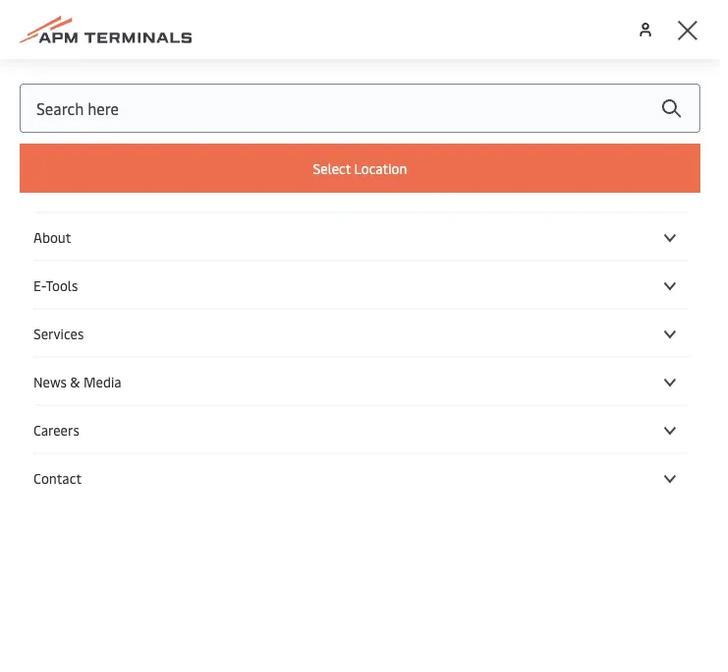 Task type: describe. For each thing, give the bounding box(es) containing it.
apm terminals api - data transfer image
[[0, 59, 721, 413]]

1 horizontal spatial &
[[225, 472, 248, 514]]

about button
[[33, 227, 687, 246]]

news & media button
[[33, 372, 687, 390]]

select location button
[[20, 144, 701, 193]]

home
[[90, 418, 126, 437]]

contact
[[33, 468, 82, 487]]

e-tools button
[[33, 275, 687, 294]]

data services & api store
[[31, 472, 383, 514]]

< global home
[[36, 418, 126, 437]]

Global search search field
[[20, 84, 701, 133]]

news & media
[[33, 372, 122, 390]]

data
[[31, 472, 96, 514]]

select location
[[313, 159, 408, 178]]

0 vertical spatial services
[[33, 324, 84, 342]]

global home link
[[47, 418, 126, 437]]

select
[[313, 159, 351, 178]]

<
[[36, 418, 43, 437]]

tools
[[46, 275, 78, 294]]

contact button
[[33, 468, 687, 487]]

services button
[[33, 324, 687, 342]]

careers
[[33, 420, 80, 439]]

media
[[84, 372, 122, 390]]



Task type: locate. For each thing, give the bounding box(es) containing it.
services
[[33, 324, 84, 342], [104, 472, 217, 514]]

& right 'news'
[[70, 372, 80, 390]]

0 vertical spatial &
[[70, 372, 80, 390]]

global
[[47, 418, 86, 437]]

api
[[255, 472, 301, 514]]

about
[[33, 227, 71, 246]]

1 vertical spatial &
[[225, 472, 248, 514]]

& left api
[[225, 472, 248, 514]]

&
[[70, 372, 80, 390], [225, 472, 248, 514]]

1 vertical spatial services
[[104, 472, 217, 514]]

0 horizontal spatial &
[[70, 372, 80, 390]]

e-
[[33, 275, 46, 294]]

services down home
[[104, 472, 217, 514]]

0 horizontal spatial services
[[33, 324, 84, 342]]

location
[[355, 159, 408, 178]]

store
[[309, 472, 383, 514]]

careers button
[[33, 420, 687, 439]]

services down e-tools
[[33, 324, 84, 342]]

1 horizontal spatial services
[[104, 472, 217, 514]]

e-tools
[[33, 275, 78, 294]]

news
[[33, 372, 67, 390]]



Task type: vqa. For each thing, say whether or not it's contained in the screenshot.
Read more
no



